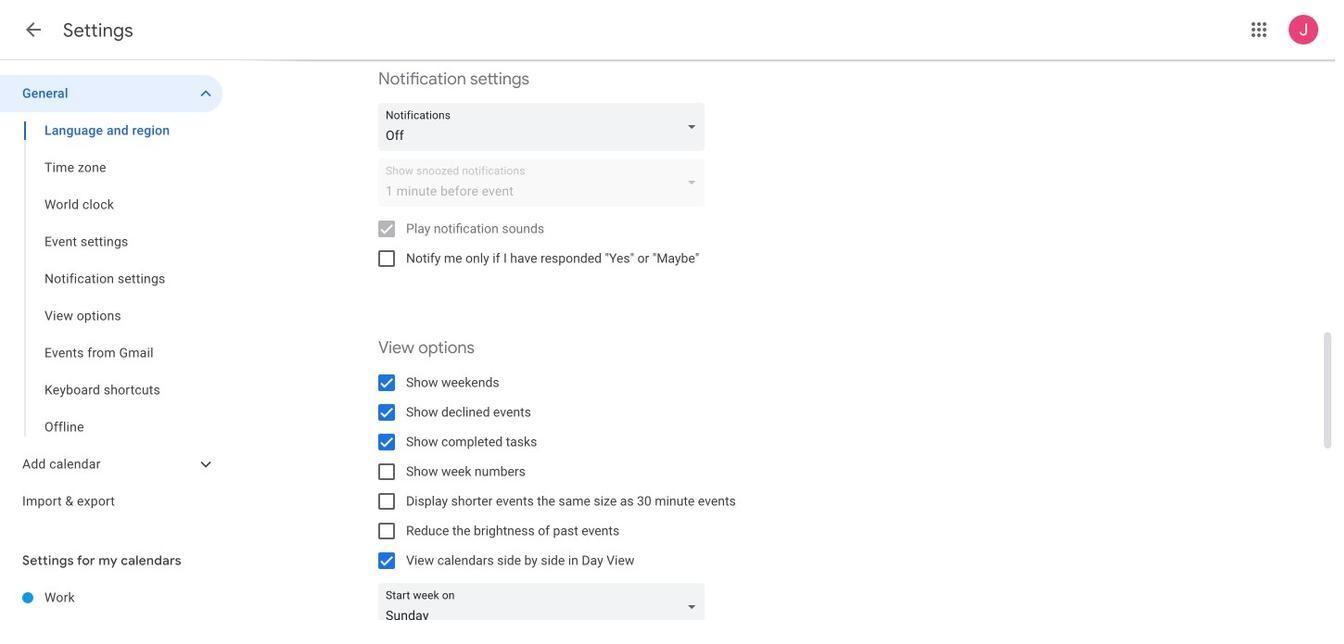 Task type: vqa. For each thing, say whether or not it's contained in the screenshot.
heading
yes



Task type: locate. For each thing, give the bounding box(es) containing it.
work tree item
[[0, 580, 223, 617]]

go back image
[[22, 19, 45, 41]]

tree
[[0, 75, 223, 520]]

None field
[[378, 103, 712, 151], [378, 583, 712, 620], [378, 103, 712, 151], [378, 583, 712, 620]]

group
[[0, 112, 223, 446]]

heading
[[63, 19, 133, 42]]



Task type: describe. For each thing, give the bounding box(es) containing it.
general tree item
[[0, 75, 223, 112]]



